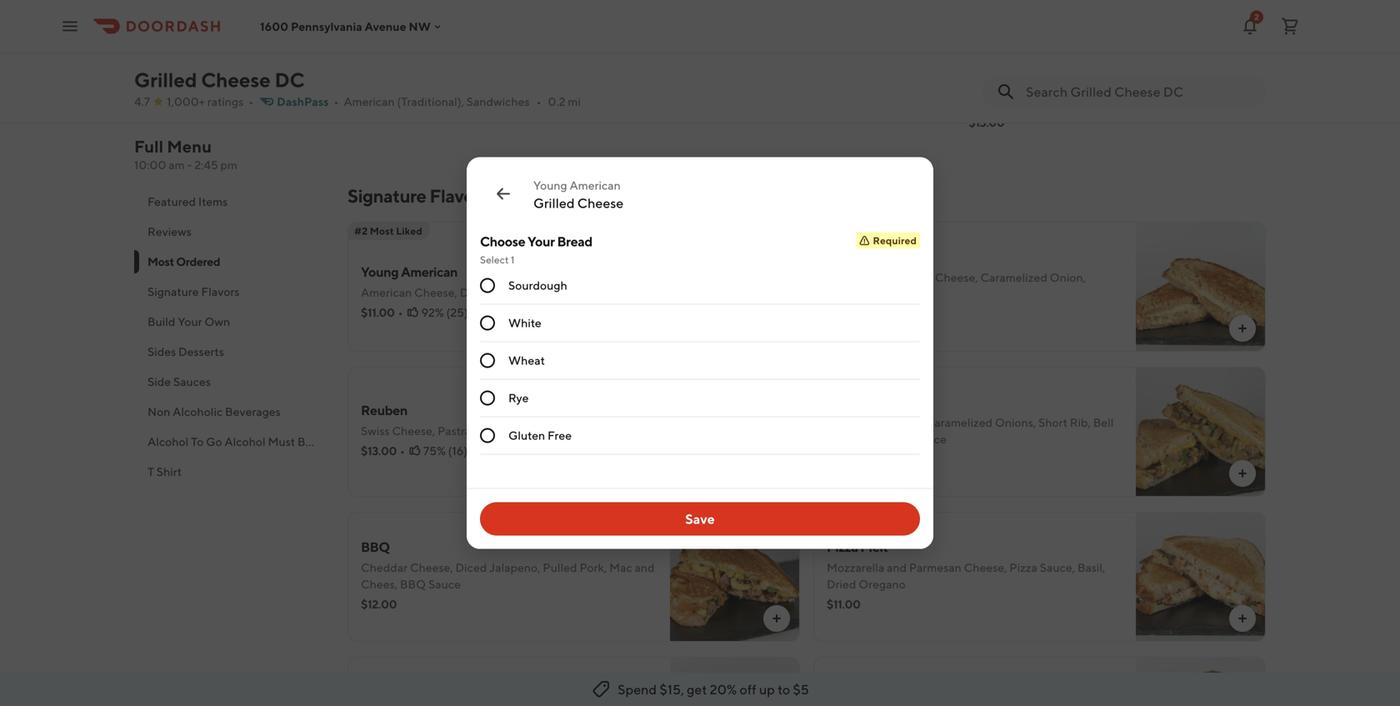 Task type: vqa. For each thing, say whether or not it's contained in the screenshot.
Pet Stores Near You 🐾 Link
no



Task type: describe. For each thing, give the bounding box(es) containing it.
cheese inside young american grilled cheese
[[578, 195, 624, 211]]

bacon
[[539, 286, 573, 299]]

t
[[148, 465, 154, 479]]

cheddar
[[361, 561, 408, 575]]

1 vertical spatial bell
[[1094, 416, 1114, 429]]

2 alcohol from the left
[[225, 435, 266, 449]]

sourdough
[[509, 279, 568, 292]]

young american american cheese, diced tomato, bacon
[[361, 264, 573, 299]]

open menu image
[[60, 16, 80, 36]]

1 vertical spatial american cheese, caramelized onions, short rib, bell peppers, gcdc sauce $13.00
[[827, 416, 1114, 466]]

notification bell image
[[1241, 16, 1261, 36]]

$12.00
[[361, 597, 397, 611]]

french onion image
[[1137, 222, 1267, 352]]

required
[[873, 235, 917, 246]]

$3.75
[[348, 99, 376, 113]]

1600 pennsylvania avenue nw button
[[260, 19, 444, 33]]

full
[[134, 137, 164, 156]]

1600
[[260, 19, 289, 33]]

caramelized inside french onion swiss and parmesan cheese, caramelized onion, french onion aoili
[[981, 271, 1048, 284]]

non
[[148, 405, 170, 419]]

young for grilled
[[534, 178, 568, 192]]

young american image
[[670, 222, 801, 352]]

save
[[686, 511, 715, 527]]

1,000+ ratings •
[[167, 95, 254, 108]]

onion,
[[1050, 271, 1087, 284]]

92%
[[422, 306, 444, 319]]

ordered
[[176, 255, 220, 269]]

bread
[[557, 233, 593, 249]]

1 vertical spatial gcdc
[[876, 432, 912, 446]]

young for american
[[361, 264, 399, 280]]

0 horizontal spatial $13.00
[[361, 444, 397, 458]]

alcohol to go alcohol must be purchased w a prepared food item
[[148, 435, 505, 449]]

mi
[[568, 95, 581, 108]]

0 horizontal spatial onions,
[[996, 416, 1037, 429]]

tomato,
[[494, 286, 537, 299]]

1
[[511, 254, 515, 266]]

featured
[[148, 195, 196, 208]]

save button
[[480, 502, 921, 536]]

american inside young american grilled cheese
[[570, 178, 621, 192]]

choose your bread select 1
[[480, 233, 593, 266]]

gluten
[[509, 429, 546, 442]]

swiss inside french onion swiss and parmesan cheese, caramelized onion, french onion aoili
[[827, 271, 856, 284]]

spend $15, get 20% off up to $5
[[618, 682, 810, 698]]

signature flavors inside button
[[148, 285, 240, 299]]

0 vertical spatial grilled
[[134, 68, 197, 92]]

choose
[[480, 233, 526, 249]]

1600 pennsylvania avenue nw
[[260, 19, 431, 33]]

20%
[[710, 682, 737, 698]]

2
[[1255, 12, 1260, 22]]

dried
[[827, 577, 857, 591]]

Gluten Free radio
[[480, 428, 495, 443]]

0 vertical spatial caramelized
[[1068, 79, 1135, 93]]

(25)
[[447, 306, 468, 319]]

ratings
[[208, 95, 244, 108]]

spend
[[618, 682, 657, 698]]

• for dashpass •
[[334, 95, 339, 108]]

sides desserts button
[[134, 337, 328, 367]]

pastrami,
[[438, 424, 487, 438]]

get
[[687, 682, 708, 698]]

sandwiches
[[467, 95, 530, 108]]

reviews
[[148, 225, 192, 238]]

1 horizontal spatial onions,
[[1138, 79, 1179, 93]]

be
[[298, 435, 312, 449]]

bacon jalapeno popper image
[[1137, 657, 1267, 706]]

beverages
[[225, 405, 281, 419]]

add item to cart image for cheese,
[[1237, 467, 1250, 480]]

1 vertical spatial bbq
[[400, 577, 426, 591]]

add item to cart image for melt
[[1237, 612, 1250, 625]]

chees,
[[361, 577, 398, 591]]

mozzarella
[[827, 561, 885, 575]]

t shirt
[[148, 465, 182, 479]]

1 horizontal spatial signature
[[348, 185, 427, 207]]

1 horizontal spatial short
[[1181, 79, 1210, 93]]

parmesan for pizza melt
[[910, 561, 962, 575]]

• for $13.00 •
[[400, 444, 405, 458]]

own
[[205, 315, 230, 329]]

signature flavors button
[[134, 277, 328, 307]]

featured items
[[148, 195, 228, 208]]

free
[[548, 429, 572, 442]]

2 horizontal spatial sauce
[[1057, 95, 1089, 109]]

Wheat radio
[[480, 353, 495, 368]]

purchased
[[314, 435, 371, 449]]

jalapeno,
[[490, 561, 541, 575]]

reuben swiss cheese, pastrami, sauekraut, mustard
[[361, 402, 593, 438]]

sauekraut,
[[489, 424, 546, 438]]

prepared
[[399, 435, 449, 449]]

sides desserts
[[148, 345, 224, 359]]

sauce,
[[1041, 561, 1076, 575]]

$5
[[793, 682, 810, 698]]

Sourdough radio
[[480, 278, 495, 293]]

1 horizontal spatial most
[[370, 225, 394, 237]]

am
[[169, 158, 185, 172]]

items
[[198, 195, 228, 208]]

french onion swiss and parmesan cheese, caramelized onion, french onion aoili
[[827, 249, 1087, 301]]

non alcoholic beverages button
[[134, 397, 328, 427]]

reuben image
[[670, 367, 801, 497]]

75% (16)
[[424, 444, 468, 458]]

pizza melt mozzarella and parmesan cheese, pizza sauce, basil, dried oregano $11.00
[[827, 539, 1106, 611]]

Item Search search field
[[1027, 83, 1253, 101]]

rye
[[509, 391, 529, 405]]

92% (25)
[[422, 306, 468, 319]]

w
[[373, 435, 386, 449]]

1 horizontal spatial signature flavors
[[348, 185, 488, 207]]

side
[[148, 375, 171, 389]]

0 vertical spatial peppers,
[[969, 95, 1016, 109]]

1 horizontal spatial rib,
[[1213, 79, 1234, 93]]

0 vertical spatial american cheese, caramelized onions, short rib, bell peppers, gcdc sauce $13.00
[[969, 79, 1256, 129]]

1 horizontal spatial $13.00
[[827, 452, 863, 466]]

1,000+
[[167, 95, 205, 108]]

grilled inside young american grilled cheese
[[534, 195, 575, 211]]

0 vertical spatial onion
[[871, 249, 908, 265]]

pulled
[[543, 561, 578, 575]]

sauce inside bbq cheddar cheese, diced jalapeno, pulled pork, mac and chees, bbq sauce $12.00
[[429, 577, 461, 591]]

(traditional),
[[397, 95, 464, 108]]

1 vertical spatial onion
[[867, 287, 900, 301]]

your for bread
[[528, 233, 555, 249]]

build your own
[[148, 315, 230, 329]]

cheese, inside young american american cheese, diced tomato, bacon
[[414, 286, 458, 299]]

(16)
[[448, 444, 468, 458]]

basil,
[[1078, 561, 1106, 575]]

#2
[[354, 225, 368, 237]]

$11.00 •
[[361, 306, 403, 319]]



Task type: locate. For each thing, give the bounding box(es) containing it.
• left $3.75
[[334, 95, 339, 108]]

add item to cart image
[[1237, 19, 1250, 33], [1237, 467, 1250, 480], [771, 612, 784, 625], [1237, 612, 1250, 625]]

1 vertical spatial signature
[[148, 285, 199, 299]]

and inside pizza melt mozzarella and parmesan cheese, pizza sauce, basil, dried oregano $11.00
[[887, 561, 907, 575]]

0 vertical spatial most
[[370, 225, 394, 237]]

shirt
[[157, 465, 182, 479]]

bell
[[1236, 79, 1256, 93], [1094, 416, 1114, 429]]

your
[[528, 233, 555, 249], [178, 315, 202, 329]]

0 horizontal spatial pizza
[[827, 539, 859, 555]]

parmesan right mozzarella
[[910, 561, 962, 575]]

1 vertical spatial short
[[1039, 416, 1068, 429]]

1 vertical spatial most
[[148, 255, 174, 269]]

1 vertical spatial cheese
[[578, 195, 624, 211]]

pm
[[221, 158, 238, 172]]

your inside "choose your bread select 1"
[[528, 233, 555, 249]]

$11.00 inside pizza melt mozzarella and parmesan cheese, pizza sauce, basil, dried oregano $11.00
[[827, 597, 861, 611]]

sauces
[[173, 375, 211, 389]]

0 vertical spatial sauce
[[1057, 95, 1089, 109]]

0 horizontal spatial bell
[[1094, 416, 1114, 429]]

oregano
[[859, 577, 906, 591]]

bbq down cheddar
[[400, 577, 426, 591]]

buffalo blue image
[[670, 657, 801, 706]]

young right back icon
[[534, 178, 568, 192]]

desserts
[[178, 345, 224, 359]]

$13.00 •
[[361, 444, 405, 458]]

signature down most ordered in the top of the page
[[148, 285, 199, 299]]

dialog
[[467, 157, 934, 549]]

back image
[[494, 184, 514, 204]]

flavors left back icon
[[430, 185, 488, 207]]

cheese, inside reuben swiss cheese, pastrami, sauekraut, mustard
[[392, 424, 436, 438]]

1 vertical spatial flavors
[[201, 285, 240, 299]]

up
[[760, 682, 775, 698]]

0 horizontal spatial swiss
[[361, 424, 390, 438]]

signature up #2 most liked at the left top of the page
[[348, 185, 427, 207]]

1 alcohol from the left
[[148, 435, 189, 449]]

dc
[[275, 68, 305, 92]]

flavors inside button
[[201, 285, 240, 299]]

0 vertical spatial signature
[[348, 185, 427, 207]]

cheesesteak image
[[1137, 367, 1267, 497]]

select
[[480, 254, 509, 266]]

cheese,
[[1023, 79, 1066, 93], [936, 271, 979, 284], [414, 286, 458, 299], [881, 416, 924, 429], [392, 424, 436, 438], [410, 561, 453, 575], [964, 561, 1008, 575]]

t shirt button
[[134, 457, 328, 487]]

most down the "reviews"
[[148, 255, 174, 269]]

short
[[1181, 79, 1210, 93], [1039, 416, 1068, 429]]

pennsylvania
[[291, 19, 363, 33]]

0 horizontal spatial grilled
[[134, 68, 197, 92]]

0 horizontal spatial alcohol
[[148, 435, 189, 449]]

$11.00 left 92%
[[361, 306, 395, 319]]

pizza up mozzarella
[[827, 539, 859, 555]]

diced up (25)
[[460, 286, 492, 299]]

2 french from the top
[[827, 287, 865, 301]]

2 vertical spatial caramelized
[[926, 416, 993, 429]]

gluten free
[[509, 429, 572, 442]]

young up '$11.00 •' on the left top of the page
[[361, 264, 399, 280]]

1 vertical spatial diced
[[456, 561, 487, 575]]

and inside french onion swiss and parmesan cheese, caramelized onion, french onion aoili
[[858, 271, 878, 284]]

parmesan up aoili
[[881, 271, 933, 284]]

0.2
[[548, 95, 566, 108]]

grilled up bread
[[534, 195, 575, 211]]

0 vertical spatial your
[[528, 233, 555, 249]]

flavors
[[430, 185, 488, 207], [201, 285, 240, 299]]

0 horizontal spatial signature
[[148, 285, 199, 299]]

signature inside button
[[148, 285, 199, 299]]

cheese, inside french onion swiss and parmesan cheese, caramelized onion, french onion aoili
[[936, 271, 979, 284]]

featured items button
[[134, 187, 328, 217]]

White radio
[[480, 316, 495, 331]]

your inside button
[[178, 315, 202, 329]]

1 vertical spatial peppers,
[[827, 432, 874, 446]]

$15,
[[660, 682, 685, 698]]

1 horizontal spatial gcdc
[[1018, 95, 1054, 109]]

most ordered
[[148, 255, 220, 269]]

choose your bread group
[[480, 232, 921, 455]]

french
[[827, 249, 869, 265], [827, 287, 865, 301]]

pizza melt image
[[1137, 512, 1267, 642]]

and
[[858, 271, 878, 284], [635, 561, 655, 575], [887, 561, 907, 575]]

nw
[[409, 19, 431, 33]]

alcohol left to
[[148, 435, 189, 449]]

1 horizontal spatial pizza
[[1010, 561, 1038, 575]]

build
[[148, 315, 176, 329]]

your left bread
[[528, 233, 555, 249]]

1 horizontal spatial bell
[[1236, 79, 1256, 93]]

• left 0.2
[[537, 95, 542, 108]]

0 vertical spatial swiss
[[827, 271, 856, 284]]

1 vertical spatial young
[[361, 264, 399, 280]]

onion left aoili
[[867, 287, 900, 301]]

1 horizontal spatial $11.00
[[827, 597, 861, 611]]

0 horizontal spatial flavors
[[201, 285, 240, 299]]

$11.00 down dried
[[827, 597, 861, 611]]

0 vertical spatial diced
[[460, 286, 492, 299]]

0 vertical spatial pizza
[[827, 539, 859, 555]]

1 horizontal spatial alcohol
[[225, 435, 266, 449]]

pizza left sauce,
[[1010, 561, 1038, 575]]

and for pizza
[[887, 561, 907, 575]]

grilled up 1,000+
[[134, 68, 197, 92]]

build your own button
[[134, 307, 328, 337]]

diced inside bbq cheddar cheese, diced jalapeno, pulled pork, mac and chees, bbq sauce $12.00
[[456, 561, 487, 575]]

0 horizontal spatial bbq
[[361, 539, 390, 555]]

diced inside young american american cheese, diced tomato, bacon
[[460, 286, 492, 299]]

• left 92%
[[398, 306, 403, 319]]

swiss inside reuben swiss cheese, pastrami, sauekraut, mustard
[[361, 424, 390, 438]]

0 horizontal spatial $11.00
[[361, 306, 395, 319]]

alcoholic
[[173, 405, 223, 419]]

add item to cart image
[[1237, 322, 1250, 335]]

to
[[191, 435, 204, 449]]

0 vertical spatial flavors
[[430, 185, 488, 207]]

4.7
[[134, 95, 150, 108]]

avenue
[[365, 19, 407, 33]]

bbq up cheddar
[[361, 539, 390, 555]]

0 horizontal spatial and
[[635, 561, 655, 575]]

1 vertical spatial swiss
[[361, 424, 390, 438]]

0 horizontal spatial your
[[178, 315, 202, 329]]

1 horizontal spatial your
[[528, 233, 555, 249]]

a
[[388, 435, 397, 449]]

0 vertical spatial gcdc
[[1018, 95, 1054, 109]]

0 horizontal spatial rib,
[[1070, 416, 1092, 429]]

menu
[[167, 137, 212, 156]]

75%
[[424, 444, 446, 458]]

$11.00
[[361, 306, 395, 319], [827, 597, 861, 611]]

young inside young american american cheese, diced tomato, bacon
[[361, 264, 399, 280]]

2 vertical spatial sauce
[[429, 577, 461, 591]]

0 vertical spatial $11.00
[[361, 306, 395, 319]]

signature flavors down ordered
[[148, 285, 240, 299]]

reuben
[[361, 402, 408, 418]]

alcohol right go
[[225, 435, 266, 449]]

most right #2
[[370, 225, 394, 237]]

to
[[778, 682, 791, 698]]

sauce
[[1057, 95, 1089, 109], [915, 432, 947, 446], [429, 577, 461, 591]]

and down required
[[858, 271, 878, 284]]

cheese, inside pizza melt mozzarella and parmesan cheese, pizza sauce, basil, dried oregano $11.00
[[964, 561, 1008, 575]]

parmesan inside pizza melt mozzarella and parmesan cheese, pizza sauce, basil, dried oregano $11.00
[[910, 561, 962, 575]]

bbq image
[[670, 512, 801, 642]]

must
[[268, 435, 295, 449]]

melt
[[861, 539, 889, 555]]

• right 'a' on the bottom left of page
[[400, 444, 405, 458]]

0 vertical spatial young
[[534, 178, 568, 192]]

most
[[370, 225, 394, 237], [148, 255, 174, 269]]

1 vertical spatial signature flavors
[[148, 285, 240, 299]]

your left 'own'
[[178, 315, 202, 329]]

swiss
[[827, 271, 856, 284], [361, 424, 390, 438]]

mustard
[[549, 424, 593, 438]]

food
[[451, 435, 478, 449]]

onion down required
[[871, 249, 908, 265]]

1 vertical spatial your
[[178, 315, 202, 329]]

0 vertical spatial cheese
[[201, 68, 271, 92]]

and up oregano
[[887, 561, 907, 575]]

dashpass
[[277, 95, 329, 108]]

rib,
[[1213, 79, 1234, 93], [1070, 416, 1092, 429]]

1 horizontal spatial peppers,
[[969, 95, 1016, 109]]

parmesan for french onion
[[881, 271, 933, 284]]

1 vertical spatial parmesan
[[910, 561, 962, 575]]

0 vertical spatial signature flavors
[[348, 185, 488, 207]]

bbq cheddar cheese, diced jalapeno, pulled pork, mac and chees, bbq sauce $12.00
[[361, 539, 655, 611]]

0 horizontal spatial most
[[148, 255, 174, 269]]

• right ratings
[[249, 95, 254, 108]]

pork,
[[580, 561, 607, 575]]

1 horizontal spatial flavors
[[430, 185, 488, 207]]

0 horizontal spatial cheese
[[201, 68, 271, 92]]

0 vertical spatial onions,
[[1138, 79, 1179, 93]]

1 horizontal spatial swiss
[[827, 271, 856, 284]]

0 items, open order cart image
[[1281, 16, 1301, 36]]

0 horizontal spatial gcdc
[[876, 432, 912, 446]]

and for french
[[858, 271, 878, 284]]

young american grilled cheese
[[534, 178, 624, 211]]

and inside bbq cheddar cheese, diced jalapeno, pulled pork, mac and chees, bbq sauce $12.00
[[635, 561, 655, 575]]

1 vertical spatial $11.00
[[827, 597, 861, 611]]

1 horizontal spatial grilled
[[534, 195, 575, 211]]

1 horizontal spatial young
[[534, 178, 568, 192]]

american
[[969, 79, 1020, 93], [344, 95, 395, 108], [570, 178, 621, 192], [401, 264, 458, 280], [361, 286, 412, 299], [827, 416, 878, 429]]

mac
[[610, 561, 633, 575]]

0 horizontal spatial signature flavors
[[148, 285, 240, 299]]

2 horizontal spatial $13.00
[[969, 115, 1005, 129]]

0 horizontal spatial short
[[1039, 416, 1068, 429]]

1 horizontal spatial and
[[858, 271, 878, 284]]

1 vertical spatial rib,
[[1070, 416, 1092, 429]]

cheese up ratings
[[201, 68, 271, 92]]

side sauces
[[148, 375, 211, 389]]

dashpass •
[[277, 95, 339, 108]]

caramelized
[[1068, 79, 1135, 93], [981, 271, 1048, 284], [926, 416, 993, 429]]

go
[[206, 435, 222, 449]]

and right the mac
[[635, 561, 655, 575]]

•
[[249, 95, 254, 108], [334, 95, 339, 108], [537, 95, 542, 108], [398, 306, 403, 319], [400, 444, 405, 458]]

signature
[[348, 185, 427, 207], [148, 285, 199, 299]]

flavors up 'own'
[[201, 285, 240, 299]]

1 vertical spatial onions,
[[996, 416, 1037, 429]]

white
[[509, 316, 542, 330]]

diced left the jalapeno,
[[456, 561, 487, 575]]

side sauces button
[[134, 367, 328, 397]]

cheese up bread
[[578, 195, 624, 211]]

Rye radio
[[480, 391, 495, 406]]

dialog containing grilled cheese
[[467, 157, 934, 549]]

add item to cart image for cheddar
[[771, 612, 784, 625]]

1 vertical spatial caramelized
[[981, 271, 1048, 284]]

parmesan inside french onion swiss and parmesan cheese, caramelized onion, french onion aoili
[[881, 271, 933, 284]]

0 horizontal spatial peppers,
[[827, 432, 874, 446]]

1 horizontal spatial sauce
[[915, 432, 947, 446]]

young inside young american grilled cheese
[[534, 178, 568, 192]]

0 horizontal spatial young
[[361, 264, 399, 280]]

1 vertical spatial pizza
[[1010, 561, 1038, 575]]

1 vertical spatial french
[[827, 287, 865, 301]]

cheese, inside bbq cheddar cheese, diced jalapeno, pulled pork, mac and chees, bbq sauce $12.00
[[410, 561, 453, 575]]

0 vertical spatial parmesan
[[881, 271, 933, 284]]

-
[[187, 158, 192, 172]]

alcohol
[[148, 435, 189, 449], [225, 435, 266, 449]]

1 french from the top
[[827, 249, 869, 265]]

liked
[[396, 225, 423, 237]]

0 vertical spatial bell
[[1236, 79, 1256, 93]]

0 vertical spatial short
[[1181, 79, 1210, 93]]

reviews button
[[134, 217, 328, 247]]

• for $11.00 •
[[398, 306, 403, 319]]

1 vertical spatial grilled
[[534, 195, 575, 211]]

1 horizontal spatial bbq
[[400, 577, 426, 591]]

0 vertical spatial rib,
[[1213, 79, 1234, 93]]

0 vertical spatial bbq
[[361, 539, 390, 555]]

0 vertical spatial french
[[827, 249, 869, 265]]

item
[[481, 435, 505, 449]]

1 horizontal spatial cheese
[[578, 195, 624, 211]]

2 horizontal spatial and
[[887, 561, 907, 575]]

diced
[[460, 286, 492, 299], [456, 561, 487, 575]]

#2 most liked
[[354, 225, 423, 237]]

0 horizontal spatial sauce
[[429, 577, 461, 591]]

signature flavors up liked
[[348, 185, 488, 207]]

your for own
[[178, 315, 202, 329]]

1 vertical spatial sauce
[[915, 432, 947, 446]]



